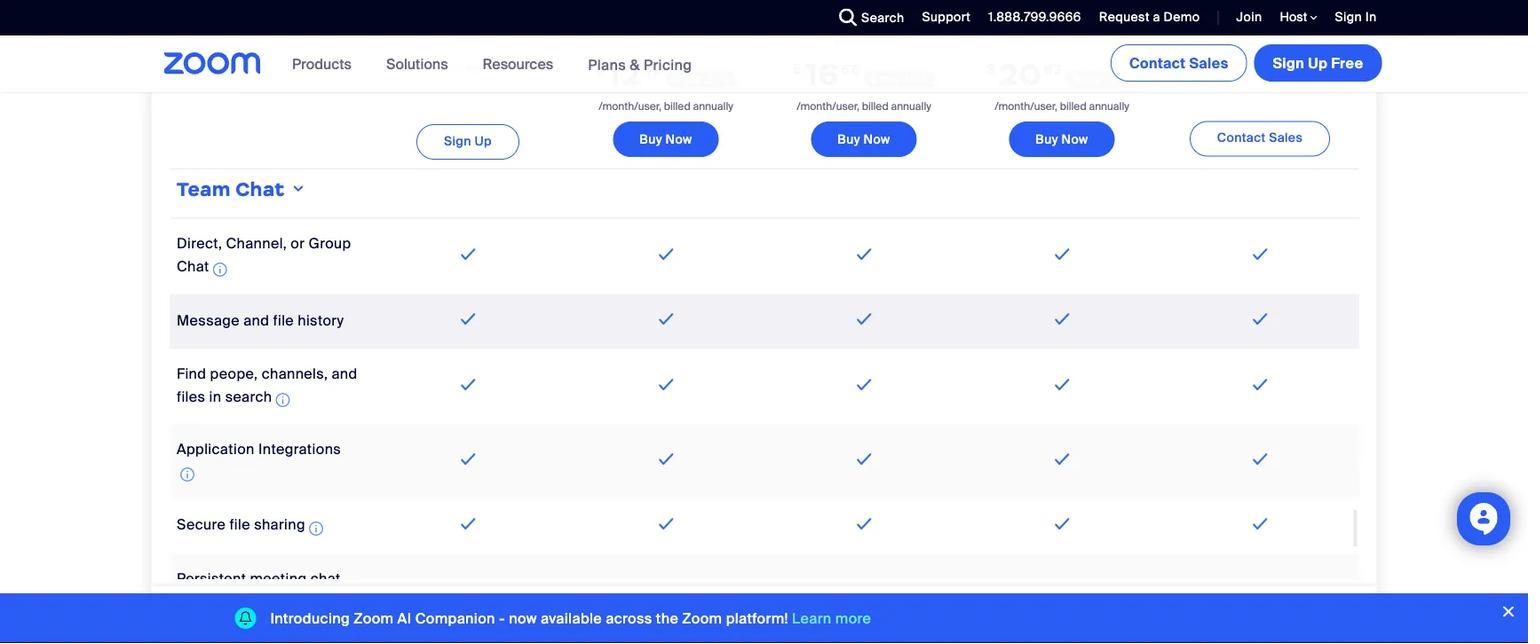 Task type: vqa. For each thing, say whether or not it's contained in the screenshot.
exemption, at the bottom of page
no



Task type: describe. For each thing, give the bounding box(es) containing it.
contact sales link inside meetings navigation
[[1111, 44, 1247, 82]]

buy for 20
[[1036, 131, 1058, 148]]

83
[[1044, 61, 1062, 78]]

direct, channel, or group chat image
[[212, 259, 227, 281]]

buy for 16
[[838, 131, 860, 148]]

and inside find peope, channels, and files in search
[[331, 365, 357, 384]]

1 vertical spatial file
[[229, 516, 250, 535]]

learn more link
[[792, 610, 871, 628]]

annually for 16
[[891, 99, 931, 113]]

ai
[[397, 610, 412, 628]]

products button
[[292, 36, 360, 92]]

/month/user, for 16
[[797, 99, 859, 113]]

chat inside "direct, channel, or group chat"
[[176, 257, 209, 276]]

1.888.799.9666 button up business plus on the top right
[[988, 9, 1081, 25]]

sales inside meetings navigation
[[1189, 54, 1228, 72]]

16% for 20
[[1105, 71, 1132, 87]]

secure file sharing
[[176, 516, 305, 535]]

66
[[841, 61, 860, 78]]

pricing
[[644, 55, 692, 74]]

in
[[209, 388, 221, 407]]

basic
[[449, 28, 487, 47]]

1 horizontal spatial file
[[273, 312, 294, 331]]

history
[[297, 312, 343, 331]]

join link up enterprise
[[1236, 9, 1262, 25]]

up for sign up free
[[1308, 54, 1328, 72]]

solutions
[[386, 55, 448, 73]]

direct,
[[176, 235, 222, 253]]

save for 20
[[1072, 71, 1102, 87]]

resources button
[[483, 36, 561, 92]]

secure
[[176, 516, 225, 535]]

files
[[176, 388, 205, 407]]

search
[[225, 388, 272, 407]]

across
[[606, 610, 652, 628]]

save for 12
[[672, 71, 702, 87]]

buy now link for 12
[[613, 122, 719, 157]]

annually for 12
[[693, 99, 733, 113]]

12
[[607, 55, 641, 93]]

enterprise
[[1224, 31, 1296, 50]]

2 zoom from the left
[[682, 610, 722, 628]]

buy now for 16
[[838, 131, 890, 148]]

team
[[176, 177, 230, 201]]

pro
[[654, 30, 678, 49]]

$ for 16
[[793, 60, 802, 77]]

now for 16
[[863, 131, 890, 148]]

platform!
[[726, 610, 788, 628]]

plans & pricing
[[588, 55, 692, 74]]

product information navigation
[[279, 36, 705, 94]]

contact sales inside meetings navigation
[[1129, 54, 1228, 72]]

application
[[176, 441, 254, 460]]

16
[[805, 55, 839, 93]]

search button
[[826, 0, 909, 36]]

$ 20 83 save 16%
[[987, 55, 1132, 93]]

1.888.799.9666
[[988, 9, 1081, 25]]

more
[[835, 610, 871, 628]]

buy now link for 16
[[811, 122, 917, 157]]

plans
[[588, 55, 626, 74]]

companion
[[415, 610, 495, 628]]

close comparison chart
[[681, 603, 834, 620]]

now for 20
[[1061, 131, 1088, 148]]

join link left host
[[1223, 0, 1267, 36]]

or
[[290, 235, 304, 253]]

request a demo
[[1099, 9, 1200, 25]]

contact inside meetings navigation
[[1129, 54, 1186, 72]]

find peope, channels, and files in search
[[176, 365, 357, 407]]

direct, channel, or group chat application
[[176, 235, 351, 281]]

join
[[1236, 9, 1262, 25]]

annually for 20
[[1089, 99, 1129, 113]]

$ for 20
[[987, 60, 996, 77]]

request
[[1099, 9, 1150, 25]]

21%
[[705, 71, 731, 87]]

persistent
[[176, 570, 246, 589]]

introducing
[[270, 610, 350, 628]]

zoom logo image
[[164, 52, 261, 75]]

business plus
[[1014, 30, 1110, 49]]

team chat
[[176, 177, 284, 201]]

close
[[681, 603, 716, 620]]

sales inside application
[[1269, 130, 1303, 146]]

products
[[292, 55, 352, 73]]

banner containing contact sales
[[143, 36, 1386, 94]]

&
[[630, 55, 640, 74]]

application containing 12
[[169, 20, 1359, 629]]

a
[[1153, 9, 1160, 25]]

save for 16
[[870, 71, 900, 87]]

buy now for 12
[[640, 131, 692, 148]]

right image
[[289, 182, 306, 197]]



Task type: locate. For each thing, give the bounding box(es) containing it.
persistent meeting chat
[[176, 570, 340, 589]]

up inside 'button'
[[1308, 54, 1328, 72]]

0 horizontal spatial buy
[[640, 131, 662, 148]]

contact sales link down demo
[[1111, 44, 1247, 82]]

1 save from the left
[[672, 71, 702, 87]]

0 horizontal spatial /month/user, billed annually
[[599, 99, 733, 113]]

1 16% from the left
[[904, 71, 930, 87]]

2 16% from the left
[[1105, 71, 1132, 87]]

2 horizontal spatial buy now
[[1036, 131, 1088, 148]]

sign up free
[[1273, 54, 1363, 72]]

buy now link down $ 20 83 save 16% on the right of page
[[1009, 122, 1115, 157]]

0 horizontal spatial billed
[[664, 99, 690, 113]]

$ left 16
[[793, 60, 802, 77]]

chat inside team chat cell
[[235, 177, 284, 201]]

1 zoom from the left
[[354, 610, 394, 628]]

1 vertical spatial and
[[331, 365, 357, 384]]

/month/user, billed annually for 16
[[797, 99, 931, 113]]

2 horizontal spatial save
[[1072, 71, 1102, 87]]

find peope, channels, and files in search application
[[176, 365, 357, 411]]

1 now from the left
[[665, 131, 692, 148]]

1 horizontal spatial /month/user,
[[797, 99, 859, 113]]

buy now down $ 12 49 save 21% in the left of the page
[[640, 131, 692, 148]]

1 buy now from the left
[[640, 131, 692, 148]]

learn
[[792, 610, 832, 628]]

0 horizontal spatial buy now
[[640, 131, 692, 148]]

included image
[[654, 244, 678, 265], [1050, 244, 1074, 265], [1248, 244, 1272, 265], [456, 309, 480, 330], [852, 309, 876, 330], [456, 374, 480, 396], [1248, 374, 1272, 396], [456, 449, 480, 471], [852, 449, 876, 471], [1050, 449, 1074, 471], [1248, 449, 1272, 471], [456, 514, 480, 535], [654, 514, 678, 535], [456, 579, 480, 600], [852, 579, 876, 600], [1248, 579, 1272, 600]]

billed down $ 12 49 save 21% in the left of the page
[[664, 99, 690, 113]]

1 horizontal spatial buy now
[[838, 131, 890, 148]]

1 horizontal spatial /month/user, billed annually
[[797, 99, 931, 113]]

20
[[999, 55, 1042, 93]]

2 horizontal spatial sign
[[1335, 9, 1362, 25]]

zoom left ai
[[354, 610, 394, 628]]

search
[[861, 9, 904, 26]]

up
[[1308, 54, 1328, 72], [475, 133, 492, 149]]

free
[[1331, 54, 1363, 72], [454, 60, 482, 77]]

1 horizontal spatial and
[[331, 365, 357, 384]]

peope,
[[210, 365, 257, 384]]

1 vertical spatial contact sales
[[1217, 130, 1303, 146]]

save inside $ 20 83 save 16%
[[1072, 71, 1102, 87]]

zoom right the
[[682, 610, 722, 628]]

support
[[922, 9, 971, 25]]

buy now link for 20
[[1009, 122, 1115, 157]]

and right message
[[243, 312, 269, 331]]

buy
[[640, 131, 662, 148], [838, 131, 860, 148], [1036, 131, 1058, 148]]

0 horizontal spatial up
[[475, 133, 492, 149]]

support link
[[909, 0, 975, 36], [922, 9, 971, 25]]

buy for 12
[[640, 131, 662, 148]]

1 horizontal spatial contact
[[1217, 130, 1266, 146]]

1 /month/user, billed annually from the left
[[599, 99, 733, 113]]

group
[[308, 235, 351, 253]]

chart
[[797, 603, 831, 620]]

now
[[509, 610, 537, 628]]

3 save from the left
[[1072, 71, 1102, 87]]

3 $ from the left
[[987, 60, 996, 77]]

chat down direct,
[[176, 257, 209, 276]]

contact down a at the right of the page
[[1129, 54, 1186, 72]]

business for business
[[832, 30, 896, 49]]

billed for 16
[[862, 99, 888, 113]]

buy down $ 20 83 save 16% on the right of page
[[1036, 131, 1058, 148]]

up down the product information navigation
[[475, 133, 492, 149]]

buy down $ 12 49 save 21% in the left of the page
[[640, 131, 662, 148]]

1 horizontal spatial 16%
[[1105, 71, 1132, 87]]

2 horizontal spatial annually
[[1089, 99, 1129, 113]]

0 horizontal spatial sign
[[444, 133, 471, 149]]

$ inside $ 20 83 save 16%
[[987, 60, 996, 77]]

contact sales down meetings navigation
[[1217, 130, 1303, 146]]

billed down $ 16 66 save 16%
[[862, 99, 888, 113]]

buy down $ 16 66 save 16%
[[838, 131, 860, 148]]

3 buy now link from the left
[[1009, 122, 1115, 157]]

0 horizontal spatial business
[[832, 30, 896, 49]]

now
[[665, 131, 692, 148], [863, 131, 890, 148], [1061, 131, 1088, 148]]

1 buy from the left
[[640, 131, 662, 148]]

1 horizontal spatial free
[[1331, 54, 1363, 72]]

contact sales down demo
[[1129, 54, 1228, 72]]

0 horizontal spatial 16%
[[904, 71, 930, 87]]

available
[[541, 610, 602, 628]]

2 horizontal spatial $
[[987, 60, 996, 77]]

sign down enterprise
[[1273, 54, 1304, 72]]

introducing zoom ai companion - now available across the zoom platform! learn more
[[270, 610, 871, 628]]

sign inside 'button'
[[1273, 54, 1304, 72]]

0 horizontal spatial chat
[[176, 257, 209, 276]]

0 vertical spatial file
[[273, 312, 294, 331]]

1 vertical spatial contact
[[1217, 130, 1266, 146]]

find
[[176, 365, 206, 384]]

sign for sign up
[[444, 133, 471, 149]]

2 annually from the left
[[891, 99, 931, 113]]

/month/user, billed annually down $ 16 66 save 16%
[[797, 99, 931, 113]]

up down host dropdown button at top right
[[1308, 54, 1328, 72]]

message and file history
[[176, 312, 343, 331]]

contact sales link down meetings navigation
[[1190, 121, 1330, 157]]

billed down $ 20 83 save 16% on the right of page
[[1060, 99, 1086, 113]]

find peope, channels, and files in search image
[[275, 390, 289, 411]]

meeting
[[250, 570, 306, 589]]

2 horizontal spatial billed
[[1060, 99, 1086, 113]]

1 horizontal spatial billed
[[862, 99, 888, 113]]

2 buy now from the left
[[838, 131, 890, 148]]

2 save from the left
[[870, 71, 900, 87]]

contact
[[1129, 54, 1186, 72], [1217, 130, 1266, 146]]

save right 83
[[1072, 71, 1102, 87]]

file left history
[[273, 312, 294, 331]]

sign up free button
[[1254, 44, 1382, 82]]

2 horizontal spatial /month/user,
[[995, 99, 1057, 113]]

0 horizontal spatial sales
[[1189, 54, 1228, 72]]

1 $ from the left
[[596, 60, 605, 77]]

sign
[[1335, 9, 1362, 25], [1273, 54, 1304, 72], [444, 133, 471, 149]]

$ left 20
[[987, 60, 996, 77]]

0 horizontal spatial save
[[672, 71, 702, 87]]

sign up
[[444, 133, 492, 149]]

business
[[832, 30, 896, 49], [1014, 30, 1077, 49]]

plans & pricing link
[[588, 55, 692, 74], [588, 55, 692, 74]]

2 /month/user, from the left
[[797, 99, 859, 113]]

buy now
[[640, 131, 692, 148], [838, 131, 890, 148], [1036, 131, 1088, 148]]

up for sign up
[[475, 133, 492, 149]]

annually
[[693, 99, 733, 113], [891, 99, 931, 113], [1089, 99, 1129, 113]]

chat
[[310, 570, 340, 589]]

/month/user, billed annually down $ 12 49 save 21% in the left of the page
[[599, 99, 733, 113]]

channel,
[[226, 235, 286, 253]]

0 horizontal spatial free
[[454, 60, 482, 77]]

1 horizontal spatial business
[[1014, 30, 1077, 49]]

billed for 12
[[664, 99, 690, 113]]

0 vertical spatial contact sales link
[[1111, 44, 1247, 82]]

save inside $ 16 66 save 16%
[[870, 71, 900, 87]]

2 $ from the left
[[793, 60, 802, 77]]

0 vertical spatial contact sales
[[1129, 54, 1228, 72]]

1.888.799.9666 button up 83
[[975, 0, 1086, 36]]

2 horizontal spatial /month/user, billed annually
[[995, 99, 1129, 113]]

0 vertical spatial up
[[1308, 54, 1328, 72]]

save
[[672, 71, 702, 87], [870, 71, 900, 87], [1072, 71, 1102, 87]]

1 buy now link from the left
[[613, 122, 719, 157]]

3 /month/user, billed annually from the left
[[995, 99, 1129, 113]]

sign in link
[[1322, 0, 1386, 36], [1335, 9, 1377, 25]]

contact sales link
[[1111, 44, 1247, 82], [1190, 121, 1330, 157]]

application integrations application
[[176, 441, 341, 486]]

1 horizontal spatial annually
[[891, 99, 931, 113]]

0 horizontal spatial /month/user,
[[599, 99, 661, 113]]

1 business from the left
[[832, 30, 896, 49]]

sign for sign in
[[1335, 9, 1362, 25]]

secure file sharing application
[[176, 516, 326, 540]]

host button
[[1280, 9, 1317, 26]]

free down the sign in
[[1331, 54, 1363, 72]]

free down basic
[[454, 60, 482, 77]]

save right 66
[[870, 71, 900, 87]]

$ left 12
[[596, 60, 605, 77]]

1 /month/user, from the left
[[599, 99, 661, 113]]

1 annually from the left
[[693, 99, 733, 113]]

annually down $ 20 83 save 16% on the right of page
[[1089, 99, 1129, 113]]

0 horizontal spatial $
[[596, 60, 605, 77]]

0 horizontal spatial file
[[229, 516, 250, 535]]

meetings navigation
[[1107, 36, 1386, 85]]

/month/user, billed annually
[[599, 99, 733, 113], [797, 99, 931, 113], [995, 99, 1129, 113]]

sign in
[[1335, 9, 1377, 25]]

contact sales
[[1129, 54, 1228, 72], [1217, 130, 1303, 146]]

1 horizontal spatial save
[[870, 71, 900, 87]]

/month/user, down 20
[[995, 99, 1057, 113]]

1 vertical spatial sign
[[1273, 54, 1304, 72]]

now down $ 20 83 save 16% on the right of page
[[1061, 131, 1088, 148]]

16% inside $ 20 83 save 16%
[[1105, 71, 1132, 87]]

business for business plus
[[1014, 30, 1077, 49]]

save left 21%
[[672, 71, 702, 87]]

1 vertical spatial sales
[[1269, 130, 1303, 146]]

3 buy now from the left
[[1036, 131, 1088, 148]]

the
[[656, 610, 678, 628]]

business down search
[[832, 30, 896, 49]]

sales
[[1189, 54, 1228, 72], [1269, 130, 1303, 146]]

0 horizontal spatial annually
[[693, 99, 733, 113]]

2 vertical spatial sign
[[444, 133, 471, 149]]

contact sales link inside application
[[1190, 121, 1330, 157]]

/month/user, down 12
[[599, 99, 661, 113]]

sales down demo
[[1189, 54, 1228, 72]]

integrations
[[258, 441, 341, 460]]

solutions button
[[386, 36, 456, 92]]

plus
[[1081, 30, 1110, 49]]

buy now down $ 20 83 save 16% on the right of page
[[1036, 131, 1088, 148]]

application integrations
[[176, 441, 341, 460]]

channels,
[[261, 365, 327, 384]]

direct, channel, or group chat
[[176, 235, 351, 276]]

1 horizontal spatial buy
[[838, 131, 860, 148]]

application
[[169, 20, 1359, 629]]

$ inside $ 12 49 save 21%
[[596, 60, 605, 77]]

1 vertical spatial chat
[[176, 257, 209, 276]]

0 vertical spatial chat
[[235, 177, 284, 201]]

1 horizontal spatial chat
[[235, 177, 284, 201]]

0 horizontal spatial zoom
[[354, 610, 394, 628]]

in
[[1365, 9, 1377, 25]]

sign for sign up free
[[1273, 54, 1304, 72]]

0 horizontal spatial and
[[243, 312, 269, 331]]

sharing
[[254, 516, 305, 535]]

/month/user, billed annually for 12
[[599, 99, 733, 113]]

resources
[[483, 55, 553, 73]]

sales down sign up free
[[1269, 130, 1303, 146]]

0 vertical spatial and
[[243, 312, 269, 331]]

16% right 66
[[904, 71, 930, 87]]

up inside application
[[475, 133, 492, 149]]

1 billed from the left
[[664, 99, 690, 113]]

request a demo link
[[1086, 0, 1204, 36], [1099, 9, 1200, 25]]

billed for 20
[[1060, 99, 1086, 113]]

contact sales inside application
[[1217, 130, 1303, 146]]

secure file sharing image
[[308, 518, 323, 540]]

1 horizontal spatial sales
[[1269, 130, 1303, 146]]

0 horizontal spatial buy now link
[[613, 122, 719, 157]]

16% down plus
[[1105, 71, 1132, 87]]

and
[[243, 312, 269, 331], [331, 365, 357, 384]]

file right secure
[[229, 516, 250, 535]]

2 billed from the left
[[862, 99, 888, 113]]

application integrations image
[[180, 464, 194, 486]]

/month/user, for 20
[[995, 99, 1057, 113]]

chat left right image
[[235, 177, 284, 201]]

0 vertical spatial sales
[[1189, 54, 1228, 72]]

3 annually from the left
[[1089, 99, 1129, 113]]

buy now down $ 16 66 save 16%
[[838, 131, 890, 148]]

2 now from the left
[[863, 131, 890, 148]]

/month/user, down 16
[[797, 99, 859, 113]]

3 buy from the left
[[1036, 131, 1058, 148]]

16% for 16
[[904, 71, 930, 87]]

2 /month/user, billed annually from the left
[[797, 99, 931, 113]]

2 buy now link from the left
[[811, 122, 917, 157]]

sign down the product information navigation
[[444, 133, 471, 149]]

1 horizontal spatial $
[[793, 60, 802, 77]]

now for 12
[[665, 131, 692, 148]]

1 vertical spatial up
[[475, 133, 492, 149]]

comparison
[[719, 603, 794, 620]]

3 billed from the left
[[1060, 99, 1086, 113]]

buy now link down $ 12 49 save 21% in the left of the page
[[613, 122, 719, 157]]

3 now from the left
[[1061, 131, 1088, 148]]

0 horizontal spatial contact
[[1129, 54, 1186, 72]]

contact down meetings navigation
[[1217, 130, 1266, 146]]

buy now link down $ 16 66 save 16%
[[811, 122, 917, 157]]

join link
[[1223, 0, 1267, 36], [1236, 9, 1262, 25]]

49
[[643, 61, 662, 78]]

banner
[[143, 36, 1386, 94]]

message
[[176, 312, 239, 331]]

now down $ 12 49 save 21% in the left of the page
[[665, 131, 692, 148]]

1.888.799.9666 button
[[975, 0, 1086, 36], [988, 9, 1081, 25]]

$ inside $ 16 66 save 16%
[[793, 60, 802, 77]]

-
[[499, 610, 505, 628]]

buy now for 20
[[1036, 131, 1088, 148]]

annually down 21%
[[693, 99, 733, 113]]

business down 1.888.799.9666
[[1014, 30, 1077, 49]]

buy now link
[[613, 122, 719, 157], [811, 122, 917, 157], [1009, 122, 1115, 157]]

0 vertical spatial sign
[[1335, 9, 1362, 25]]

2 horizontal spatial buy
[[1036, 131, 1058, 148]]

$ 16 66 save 16%
[[793, 55, 930, 93]]

/month/user, billed annually for 20
[[995, 99, 1129, 113]]

billed
[[664, 99, 690, 113], [862, 99, 888, 113], [1060, 99, 1086, 113]]

1 horizontal spatial up
[[1308, 54, 1328, 72]]

included image
[[456, 244, 480, 265], [852, 244, 876, 265], [654, 309, 678, 330], [1050, 309, 1074, 330], [1248, 309, 1272, 330], [654, 374, 678, 396], [852, 374, 876, 396], [1050, 374, 1074, 396], [654, 449, 678, 471], [852, 514, 876, 535], [1050, 514, 1074, 535], [1248, 514, 1272, 535], [654, 579, 678, 600], [1050, 579, 1074, 600]]

annually down $ 16 66 save 16%
[[891, 99, 931, 113]]

and right channels,
[[331, 365, 357, 384]]

0 vertical spatial contact
[[1129, 54, 1186, 72]]

2 buy from the left
[[838, 131, 860, 148]]

demo
[[1164, 9, 1200, 25]]

$ for 12
[[596, 60, 605, 77]]

/month/user, billed annually down $ 20 83 save 16% on the right of page
[[995, 99, 1129, 113]]

3 /month/user, from the left
[[995, 99, 1057, 113]]

2 business from the left
[[1014, 30, 1077, 49]]

host
[[1280, 9, 1310, 25]]

save inside $ 12 49 save 21%
[[672, 71, 702, 87]]

1 horizontal spatial buy now link
[[811, 122, 917, 157]]

now down $ 16 66 save 16%
[[863, 131, 890, 148]]

/month/user, for 12
[[599, 99, 661, 113]]

team chat cell
[[169, 169, 1359, 211]]

0 horizontal spatial now
[[665, 131, 692, 148]]

zoom
[[354, 610, 394, 628], [682, 610, 722, 628]]

1 horizontal spatial now
[[863, 131, 890, 148]]

sign up link
[[417, 124, 519, 160]]

16% inside $ 16 66 save 16%
[[904, 71, 930, 87]]

$ 12 49 save 21%
[[596, 55, 731, 93]]

2 horizontal spatial now
[[1061, 131, 1088, 148]]

sign left 'in'
[[1335, 9, 1362, 25]]

1 horizontal spatial zoom
[[682, 610, 722, 628]]

16%
[[904, 71, 930, 87], [1105, 71, 1132, 87]]

$
[[596, 60, 605, 77], [793, 60, 802, 77], [987, 60, 996, 77]]

free inside 'button'
[[1331, 54, 1363, 72]]

1 horizontal spatial sign
[[1273, 54, 1304, 72]]

2 horizontal spatial buy now link
[[1009, 122, 1115, 157]]

1 vertical spatial contact sales link
[[1190, 121, 1330, 157]]



